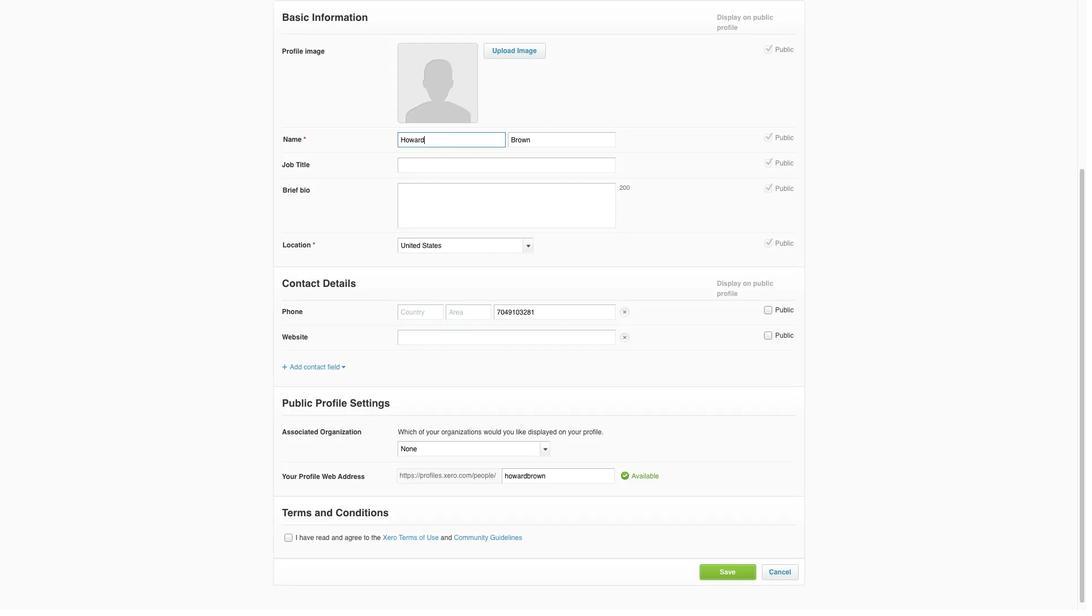 Task type: vqa. For each thing, say whether or not it's contained in the screenshot.
FIRST text box
no



Task type: locate. For each thing, give the bounding box(es) containing it.
use
[[427, 535, 439, 543]]

of left use at the bottom left
[[419, 535, 425, 543]]

like
[[516, 429, 526, 437]]

2 your from the left
[[568, 429, 581, 437]]

settings
[[350, 398, 390, 410]]

2 vertical spatial profile
[[299, 474, 320, 482]]

contact
[[282, 278, 320, 290]]

1 horizontal spatial terms
[[399, 535, 417, 543]]

xero terms of use link
[[383, 535, 439, 543]]

display
[[717, 14, 741, 21], [717, 280, 741, 288]]

public profile settings
[[282, 398, 390, 410]]

conditions
[[336, 508, 389, 520]]

profile up "associated organization"
[[315, 398, 347, 410]]

your right which
[[426, 429, 439, 437]]

1 public from the top
[[753, 14, 773, 21]]

community
[[454, 535, 488, 543]]

image
[[305, 48, 325, 55]]

0 vertical spatial on
[[743, 14, 751, 21]]

profile
[[282, 48, 303, 55], [315, 398, 347, 410], [299, 474, 320, 482]]

your
[[426, 429, 439, 437], [568, 429, 581, 437]]

have
[[299, 535, 314, 543]]

profile left web
[[299, 474, 320, 482]]

terms
[[282, 508, 312, 520], [399, 535, 417, 543]]

el image
[[341, 366, 346, 370]]

Name text field
[[397, 132, 505, 148]]

Area text field
[[445, 305, 491, 320]]

agree
[[345, 535, 362, 543]]

2 vertical spatial on
[[559, 429, 566, 437]]

Location text field
[[397, 238, 523, 253]]

display on public profile
[[717, 14, 773, 32], [717, 280, 773, 298]]

on
[[743, 14, 751, 21], [743, 280, 751, 288], [559, 429, 566, 437]]

2 display on public profile from the top
[[717, 280, 773, 298]]

guidelines
[[490, 535, 522, 543]]

1 vertical spatial public
[[753, 280, 773, 288]]

public for basic information
[[753, 14, 773, 21]]

of right which
[[419, 429, 424, 437]]

Public button
[[763, 45, 773, 55], [763, 133, 773, 143], [763, 158, 773, 169], [763, 184, 773, 194], [763, 239, 773, 249], [763, 305, 773, 316], [763, 331, 773, 341]]

None text field
[[397, 158, 616, 173], [397, 330, 616, 346], [397, 442, 540, 457], [502, 469, 615, 484], [397, 158, 616, 173], [397, 330, 616, 346], [397, 442, 540, 457], [502, 469, 615, 484]]

1 vertical spatial profile
[[717, 290, 738, 298]]

upload image
[[492, 47, 537, 55]]

1 vertical spatial display
[[717, 280, 741, 288]]

1 horizontal spatial your
[[568, 429, 581, 437]]

public
[[775, 46, 794, 54], [775, 134, 794, 142], [775, 160, 794, 167], [775, 185, 794, 193], [775, 240, 794, 248], [775, 307, 794, 315], [775, 332, 794, 340], [282, 398, 313, 410]]

2 display from the top
[[717, 280, 741, 288]]

3 public button from the top
[[763, 158, 773, 169]]

location
[[283, 242, 311, 249]]

0 vertical spatial public
[[753, 14, 773, 21]]

0 vertical spatial display
[[717, 14, 741, 21]]

1 display on public profile from the top
[[717, 14, 773, 32]]

public for 6th public button from the top of the page
[[775, 307, 794, 315]]

brief
[[283, 187, 298, 195]]

and right use at the bottom left
[[441, 535, 452, 543]]

public
[[753, 14, 773, 21], [753, 280, 773, 288]]

cancel
[[769, 569, 791, 577]]

to
[[364, 535, 370, 543]]

profile left image at the top
[[282, 48, 303, 55]]

and right read
[[331, 535, 343, 543]]

2 public from the top
[[753, 280, 773, 288]]

of
[[419, 429, 424, 437], [419, 535, 425, 543]]

2 profile from the top
[[717, 290, 738, 298]]

1 profile from the top
[[717, 24, 738, 32]]

job title
[[282, 161, 310, 169]]

your profile web address
[[282, 474, 365, 482]]

0 horizontal spatial terms
[[282, 508, 312, 520]]

name
[[283, 136, 302, 144]]

1 vertical spatial terms
[[399, 535, 417, 543]]

web
[[322, 474, 336, 482]]

profile for public profile settings
[[315, 398, 347, 410]]

profile for contact details
[[717, 290, 738, 298]]

1 vertical spatial profile
[[315, 398, 347, 410]]

associated organization
[[282, 429, 362, 437]]

profile for basic information
[[717, 24, 738, 32]]

cancel button
[[769, 569, 791, 577]]

your left profile.
[[568, 429, 581, 437]]

None button
[[283, 534, 293, 544]]

save button
[[720, 569, 736, 577]]

0 vertical spatial profile
[[717, 24, 738, 32]]

profile
[[717, 24, 738, 32], [717, 290, 738, 298]]

0 vertical spatial of
[[419, 429, 424, 437]]

0 vertical spatial display on public profile
[[717, 14, 773, 32]]

1 vertical spatial of
[[419, 535, 425, 543]]

contact details
[[282, 278, 356, 290]]

terms right xero
[[399, 535, 417, 543]]

organizations
[[441, 429, 482, 437]]

basic
[[282, 11, 309, 23]]

1 vertical spatial display on public profile
[[717, 280, 773, 298]]

organization
[[320, 429, 362, 437]]

and
[[315, 508, 333, 520], [331, 535, 343, 543], [441, 535, 452, 543]]

website
[[282, 334, 308, 342]]

basic information
[[282, 11, 368, 23]]

1 vertical spatial on
[[743, 280, 751, 288]]

title
[[296, 161, 310, 169]]

terms up "i"
[[282, 508, 312, 520]]

profile image
[[282, 48, 325, 55]]

0 horizontal spatial your
[[426, 429, 439, 437]]

available
[[632, 473, 659, 481]]

phone
[[282, 308, 303, 316]]

1 display from the top
[[717, 14, 741, 21]]



Task type: describe. For each thing, give the bounding box(es) containing it.
display on public profile for contact details
[[717, 280, 773, 298]]

terms and conditions
[[282, 508, 389, 520]]

6 public button from the top
[[763, 305, 773, 316]]

you
[[503, 429, 514, 437]]

i have read and agree to the xero terms of use and community guidelines
[[296, 535, 522, 543]]

job
[[282, 161, 294, 169]]

add
[[290, 364, 302, 372]]

community guidelines link
[[454, 535, 522, 543]]

displayed
[[528, 429, 557, 437]]

on for details
[[743, 280, 751, 288]]

1 public button from the top
[[763, 45, 773, 55]]

associated
[[282, 429, 318, 437]]

5 public button from the top
[[763, 239, 773, 249]]

the
[[371, 535, 381, 543]]

1 your from the left
[[426, 429, 439, 437]]

read
[[316, 535, 330, 543]]

4 public button from the top
[[763, 184, 773, 194]]

and up read
[[315, 508, 333, 520]]

profile.
[[583, 429, 604, 437]]

bio
[[300, 187, 310, 195]]

public for contact details
[[753, 280, 773, 288]]

public for fourth public button from the top of the page
[[775, 185, 794, 193]]

200
[[620, 184, 630, 192]]

display for information
[[717, 14, 741, 21]]

details
[[323, 278, 356, 290]]

save
[[720, 569, 736, 577]]

public for fifth public button from the bottom
[[775, 160, 794, 167]]

display on public profile for basic information
[[717, 14, 773, 32]]

field
[[328, 364, 340, 372]]

public for sixth public button from the bottom
[[775, 134, 794, 142]]

add contact field
[[290, 364, 340, 372]]

image
[[517, 47, 537, 55]]

which of your organizations would you like displayed on your profile.
[[398, 429, 604, 437]]

your
[[282, 474, 297, 482]]

on for information
[[743, 14, 751, 21]]

2 public button from the top
[[763, 133, 773, 143]]

Number text field
[[494, 305, 616, 320]]

contact
[[304, 364, 326, 372]]

0 vertical spatial terms
[[282, 508, 312, 520]]

would
[[484, 429, 501, 437]]

add contact field button
[[282, 364, 346, 372]]

display for details
[[717, 280, 741, 288]]

public for 5th public button from the top
[[775, 240, 794, 248]]

i
[[296, 535, 297, 543]]

https://profiles.xero.com/people/
[[400, 473, 496, 481]]

upload image button
[[492, 47, 537, 55]]

address
[[338, 474, 365, 482]]

information
[[312, 11, 368, 23]]

brief bio
[[283, 187, 310, 195]]

public for first public button from the bottom
[[775, 332, 794, 340]]

upload
[[492, 47, 515, 55]]

7 public button from the top
[[763, 331, 773, 341]]

which
[[398, 429, 417, 437]]

Country text field
[[397, 305, 443, 320]]

Last text field
[[508, 132, 616, 148]]

profile for your profile web address
[[299, 474, 320, 482]]

xero
[[383, 535, 397, 543]]

Brief bio text field
[[397, 183, 616, 229]]

0 vertical spatial profile
[[282, 48, 303, 55]]

public for 1st public button from the top of the page
[[775, 46, 794, 54]]



